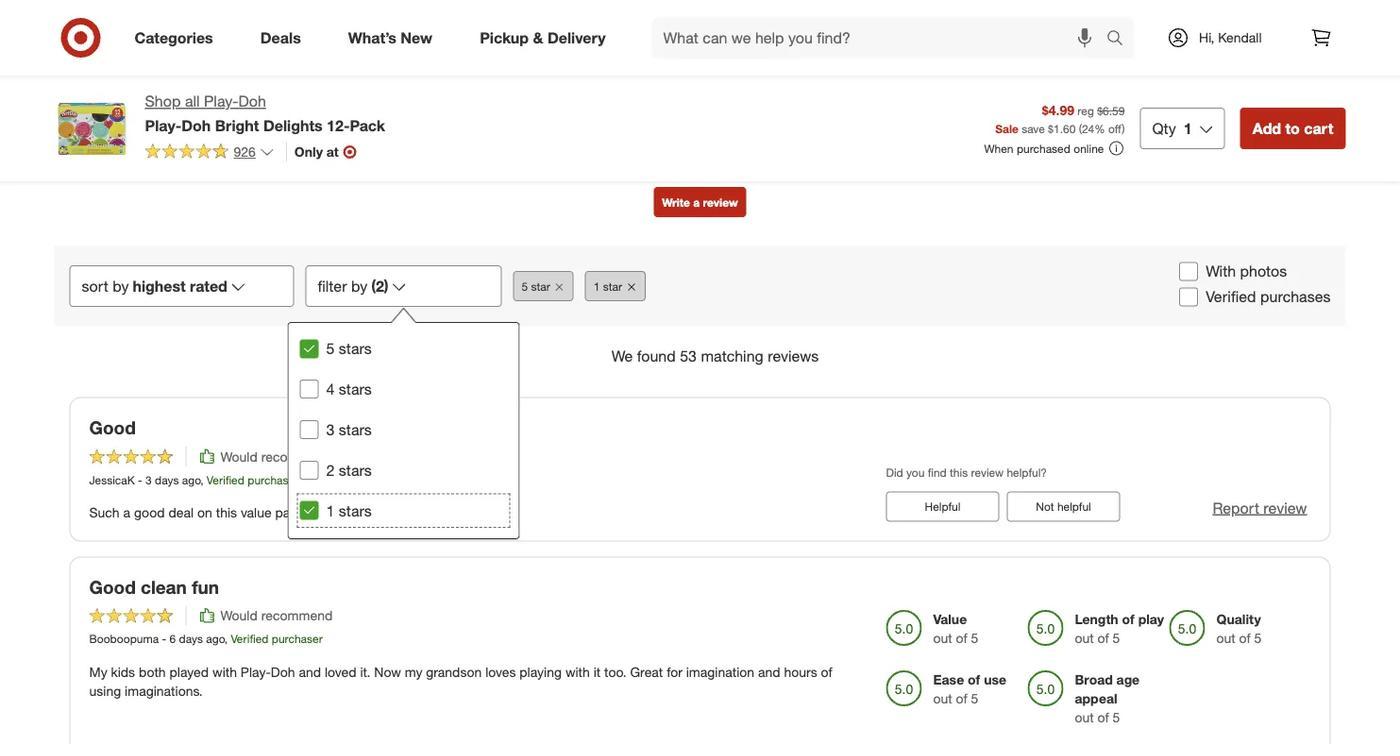 Task type: describe. For each thing, give the bounding box(es) containing it.
deals
[[260, 28, 301, 47]]

with photos
[[1206, 262, 1288, 281]]

no images based on your selections.
[[658, 46, 743, 100]]

would for good
[[221, 448, 258, 465]]

53
[[680, 347, 697, 365]]

1 vertical spatial 3
[[146, 473, 152, 487]]

images
[[689, 46, 732, 62]]

926
[[234, 143, 256, 160]]

reviews
[[768, 347, 819, 365]]

recommend for good clean fun
[[261, 608, 333, 624]]

star for 1 star
[[603, 279, 622, 293]]

add to cart button
[[1241, 108, 1347, 149]]

save
[[1022, 121, 1045, 135]]

matching
[[701, 347, 764, 365]]

sale
[[996, 121, 1019, 135]]

such a good deal on this value pack. the colors are pretty
[[89, 504, 434, 520]]

verified purchases
[[1206, 288, 1331, 306]]

clean
[[141, 577, 187, 598]]

grandson
[[426, 663, 482, 680]]

booboopuma - 6 days ago , verified purchaser
[[89, 632, 323, 646]]

based
[[658, 65, 695, 81]]

2 and from the left
[[759, 663, 781, 680]]

hours
[[784, 663, 818, 680]]

(
[[1079, 121, 1082, 135]]

1 vertical spatial review
[[972, 465, 1004, 479]]

3 stars
[[326, 420, 372, 439]]

1 vertical spatial doh
[[182, 116, 211, 134]]

found
[[637, 347, 676, 365]]

jessicak - 3 days ago , verified purchaser
[[89, 473, 299, 487]]

2 stars
[[326, 461, 372, 479]]

did you find this review helpful?
[[887, 465, 1048, 479]]

add to cart
[[1253, 119, 1334, 137]]

6
[[170, 632, 176, 646]]

pack.
[[275, 504, 308, 520]]

ago for good
[[182, 473, 200, 487]]

out for broad age appeal out of 5
[[1075, 710, 1095, 726]]

ease of use out of 5
[[934, 672, 1007, 707]]

ease
[[934, 672, 965, 688]]

when purchased online
[[985, 141, 1105, 155]]

verified for good
[[207, 473, 245, 487]]

Verified purchases checkbox
[[1180, 287, 1199, 306]]

such
[[89, 504, 120, 520]]

cart
[[1305, 119, 1334, 137]]

all
[[185, 92, 200, 111]]

2 with from the left
[[566, 663, 590, 680]]

helpful
[[1058, 500, 1092, 514]]

broad
[[1075, 672, 1113, 688]]

of inside my kids both played with play-doh and loved it. now my grandson loves playing with it too. great for imagination and hours of using imaginations.
[[821, 663, 833, 680]]

of down the ease
[[957, 691, 968, 707]]

play
[[1139, 611, 1165, 628]]

age
[[1117, 672, 1140, 688]]

the
[[311, 504, 333, 520]]

not helpful button
[[1007, 492, 1121, 522]]

5 star button
[[513, 271, 574, 301]]

of down length
[[1098, 630, 1110, 647]]

colors
[[337, 504, 373, 520]]

helpful
[[925, 500, 961, 514]]

played
[[170, 663, 209, 680]]

kids
[[111, 663, 135, 680]]

categories link
[[119, 17, 237, 59]]

booboopuma
[[89, 632, 159, 646]]

What can we help you find? suggestions appear below search field
[[652, 17, 1112, 59]]

your
[[717, 65, 743, 81]]

0 vertical spatial value
[[241, 504, 272, 520]]

search
[[1099, 30, 1144, 49]]

1 vertical spatial this
[[216, 504, 237, 520]]

to
[[1286, 119, 1301, 137]]

24
[[1082, 121, 1095, 135]]

value out of 5
[[934, 611, 979, 647]]

for
[[667, 663, 683, 680]]

using
[[89, 682, 121, 699]]

filter by (2)
[[318, 277, 389, 295]]

value inside value out of 5
[[934, 611, 967, 628]]

With photos checkbox
[[1180, 262, 1199, 281]]

write a review button
[[654, 187, 747, 217]]

stars for 5 stars
[[339, 339, 372, 358]]

review inside 'button'
[[703, 195, 738, 209]]

days for good clean fun
[[179, 632, 203, 646]]

, for good
[[200, 473, 204, 487]]

pretty
[[399, 504, 434, 520]]

5 right "5 stars" option
[[326, 339, 335, 358]]

1.60
[[1054, 121, 1076, 135]]

- for good clean fun
[[162, 632, 166, 646]]

on inside "no images based on your selections."
[[699, 65, 713, 81]]

by for sort by
[[113, 277, 129, 295]]

4 stars checkbox
[[300, 380, 319, 399]]

12-
[[327, 116, 350, 134]]

not helpful
[[1036, 500, 1092, 514]]

recommend for good
[[261, 448, 333, 465]]

star for 5 star
[[531, 279, 550, 293]]

5 star
[[522, 279, 550, 293]]

1 star button
[[585, 271, 646, 301]]

1 stars checkbox
[[300, 501, 319, 520]]

appeal
[[1075, 691, 1118, 707]]

sort
[[82, 277, 108, 295]]

review inside button
[[1264, 499, 1308, 517]]

0 vertical spatial play-
[[204, 92, 239, 111]]

not
[[1036, 500, 1055, 514]]

2
[[326, 461, 335, 479]]

would for good clean fun
[[221, 608, 258, 624]]

filter
[[318, 277, 347, 295]]

5 inside quality out of 5
[[1255, 630, 1262, 647]]

5 inside the length of play out of 5
[[1113, 630, 1121, 647]]

new
[[401, 28, 433, 47]]

by for filter by
[[351, 277, 368, 295]]



Task type: locate. For each thing, give the bounding box(es) containing it.
0 vertical spatial -
[[138, 473, 142, 487]]

$6.59
[[1098, 104, 1125, 118]]

length
[[1075, 611, 1119, 628]]

1 for star
[[594, 279, 600, 293]]

0 vertical spatial review
[[703, 195, 738, 209]]

926 link
[[145, 142, 275, 164]]

good clean fun
[[89, 577, 219, 598]]

reg
[[1078, 104, 1095, 118]]

0 vertical spatial 1
[[1184, 119, 1193, 137]]

1 vertical spatial purchaser
[[272, 632, 323, 646]]

0 horizontal spatial on
[[197, 504, 212, 520]]

2 horizontal spatial review
[[1264, 499, 1308, 517]]

2 vertical spatial review
[[1264, 499, 1308, 517]]

would
[[221, 448, 258, 465], [221, 608, 258, 624]]

are
[[377, 504, 396, 520]]

0 horizontal spatial -
[[138, 473, 142, 487]]

2 star from the left
[[603, 279, 622, 293]]

5 inside button
[[522, 279, 528, 293]]

highest
[[133, 277, 186, 295]]

recommend up the loved
[[261, 608, 333, 624]]

out inside the length of play out of 5
[[1075, 630, 1095, 647]]

did
[[887, 465, 904, 479]]

1 horizontal spatial a
[[694, 195, 700, 209]]

would up booboopuma - 6 days ago , verified purchaser
[[221, 608, 258, 624]]

out
[[934, 630, 953, 647], [1075, 630, 1095, 647], [1217, 630, 1236, 647], [934, 691, 953, 707], [1075, 710, 1095, 726]]

0 horizontal spatial 1
[[326, 501, 335, 520]]

0 horizontal spatial ,
[[200, 473, 204, 487]]

review right write
[[703, 195, 738, 209]]

days up deal
[[155, 473, 179, 487]]

- right jessicak on the bottom left of the page
[[138, 473, 142, 487]]

doh down all
[[182, 116, 211, 134]]

1 horizontal spatial and
[[759, 663, 781, 680]]

fun
[[192, 577, 219, 598]]

helpful button
[[887, 492, 1000, 522]]

shop
[[145, 92, 181, 111]]

play-
[[204, 92, 239, 111], [145, 116, 182, 134], [241, 663, 271, 680]]

helpful?
[[1007, 465, 1048, 479]]

1 vertical spatial a
[[123, 504, 130, 520]]

stars down the 4 stars
[[339, 420, 372, 439]]

purchased
[[1017, 141, 1071, 155]]

ago for good clean fun
[[206, 632, 225, 646]]

$4.99 reg $6.59 sale save $ 1.60 ( 24 % off )
[[996, 102, 1125, 135]]

3 right 3 stars checkbox
[[326, 420, 335, 439]]

1 star from the left
[[531, 279, 550, 293]]

days for good
[[155, 473, 179, 487]]

verified for good clean fun
[[231, 632, 269, 646]]

pickup & delivery
[[480, 28, 606, 47]]

1 horizontal spatial 1
[[594, 279, 600, 293]]

1 star
[[594, 279, 622, 293]]

out for length of play out of 5
[[1075, 630, 1095, 647]]

1 would recommend from the top
[[221, 448, 333, 465]]

0 vertical spatial this
[[950, 465, 968, 479]]

1 by from the left
[[113, 277, 129, 295]]

stars for 1 stars
[[339, 501, 372, 520]]

1 would from the top
[[221, 448, 258, 465]]

2 good from the top
[[89, 577, 136, 598]]

2 vertical spatial doh
[[271, 663, 295, 680]]

0 vertical spatial recommend
[[261, 448, 333, 465]]

1 horizontal spatial -
[[162, 632, 166, 646]]

of up the ease
[[957, 630, 968, 647]]

1 horizontal spatial value
[[934, 611, 967, 628]]

write a review
[[662, 195, 738, 209]]

4 stars
[[326, 380, 372, 398]]

0 vertical spatial a
[[694, 195, 700, 209]]

1 horizontal spatial this
[[950, 465, 968, 479]]

4
[[326, 380, 335, 398]]

qty
[[1153, 119, 1177, 137]]

of inside value out of 5
[[957, 630, 968, 647]]

doh left the loved
[[271, 663, 295, 680]]

playing
[[520, 663, 562, 680]]

0 vertical spatial days
[[155, 473, 179, 487]]

1 good from the top
[[89, 417, 136, 439]]

only
[[295, 143, 323, 160]]

5 down appeal
[[1113, 710, 1121, 726]]

play- inside my kids both played with play-doh and loved it. now my grandson loves playing with it too. great for imagination and hours of using imaginations.
[[241, 663, 271, 680]]

3
[[326, 420, 335, 439], [146, 473, 152, 487]]

1 vertical spatial -
[[162, 632, 166, 646]]

a
[[694, 195, 700, 209], [123, 504, 130, 520]]

out down appeal
[[1075, 710, 1095, 726]]

value left pack.
[[241, 504, 272, 520]]

1 horizontal spatial ago
[[206, 632, 225, 646]]

loves
[[486, 663, 516, 680]]

and left the loved
[[299, 663, 321, 680]]

&
[[533, 28, 544, 47]]

0 horizontal spatial with
[[213, 663, 237, 680]]

1 vertical spatial ,
[[225, 632, 228, 646]]

a for such
[[123, 504, 130, 520]]

value
[[241, 504, 272, 520], [934, 611, 967, 628]]

doh up bright
[[239, 92, 266, 111]]

out down quality
[[1217, 630, 1236, 647]]

what's new link
[[332, 17, 456, 59]]

by right the sort at the left top
[[113, 277, 129, 295]]

0 vertical spatial ,
[[200, 473, 204, 487]]

2 by from the left
[[351, 277, 368, 295]]

1 horizontal spatial play-
[[204, 92, 239, 111]]

on right deal
[[197, 504, 212, 520]]

use
[[984, 672, 1007, 688]]

hi, kendall
[[1200, 29, 1262, 46]]

would recommend for good clean fun
[[221, 608, 333, 624]]

5 up ease of use out of 5
[[972, 630, 979, 647]]

quality
[[1217, 611, 1262, 628]]

my
[[405, 663, 423, 680]]

2 stars checkbox
[[300, 461, 319, 480]]

of inside quality out of 5
[[1240, 630, 1251, 647]]

1 horizontal spatial 3
[[326, 420, 335, 439]]

what's
[[348, 28, 397, 47]]

3 stars checkbox
[[300, 420, 319, 439]]

too.
[[605, 663, 627, 680]]

2 vertical spatial verified
[[231, 632, 269, 646]]

out up the ease
[[934, 630, 953, 647]]

star
[[531, 279, 550, 293], [603, 279, 622, 293]]

of down appeal
[[1098, 710, 1110, 726]]

pack
[[350, 116, 385, 134]]

it
[[594, 663, 601, 680]]

3 up the good
[[146, 473, 152, 487]]

2 vertical spatial 1
[[326, 501, 335, 520]]

categories
[[135, 28, 213, 47]]

review right "report"
[[1264, 499, 1308, 517]]

report review
[[1213, 499, 1308, 517]]

shop all play-doh play-doh bright delights 12-pack
[[145, 92, 385, 134]]

1 vertical spatial days
[[179, 632, 203, 646]]

, for good clean fun
[[225, 632, 228, 646]]

imaginations.
[[125, 682, 203, 699]]

would up jessicak - 3 days ago , verified purchaser
[[221, 448, 258, 465]]

stars left are
[[339, 501, 372, 520]]

ago
[[182, 473, 200, 487], [206, 632, 225, 646]]

would recommend for good
[[221, 448, 333, 465]]

doh inside my kids both played with play-doh and loved it. now my grandson loves playing with it too. great for imagination and hours of using imaginations.
[[271, 663, 295, 680]]

and left hours
[[759, 663, 781, 680]]

0 horizontal spatial this
[[216, 504, 237, 520]]

1 horizontal spatial doh
[[239, 92, 266, 111]]

pickup & delivery link
[[464, 17, 630, 59]]

this right find
[[950, 465, 968, 479]]

what's new
[[348, 28, 433, 47]]

it.
[[360, 663, 371, 680]]

play- down shop
[[145, 116, 182, 134]]

value up the ease
[[934, 611, 967, 628]]

out inside 'broad age appeal out of 5'
[[1075, 710, 1095, 726]]

online
[[1074, 141, 1105, 155]]

stars for 4 stars
[[339, 380, 372, 398]]

purchaser for good clean fun
[[272, 632, 323, 646]]

now
[[374, 663, 401, 680]]

0 vertical spatial would recommend
[[221, 448, 333, 465]]

1 vertical spatial play-
[[145, 116, 182, 134]]

2 stars from the top
[[339, 380, 372, 398]]

$
[[1049, 121, 1054, 135]]

0 vertical spatial doh
[[239, 92, 266, 111]]

0 vertical spatial would
[[221, 448, 258, 465]]

%
[[1095, 121, 1106, 135]]

good
[[89, 417, 136, 439], [89, 577, 136, 598]]

photos
[[1241, 262, 1288, 281]]

verified up such a good deal on this value pack. the colors are pretty
[[207, 473, 245, 487]]

5 inside ease of use out of 5
[[972, 691, 979, 707]]

of down quality
[[1240, 630, 1251, 647]]

delights
[[263, 116, 323, 134]]

5 left the 1 star
[[522, 279, 528, 293]]

3 stars from the top
[[339, 420, 372, 439]]

1 vertical spatial good
[[89, 577, 136, 598]]

1 inside button
[[594, 279, 600, 293]]

2 would recommend from the top
[[221, 608, 333, 624]]

0 horizontal spatial by
[[113, 277, 129, 295]]

ago up played
[[206, 632, 225, 646]]

report review button
[[1213, 497, 1308, 519]]

- left 6
[[162, 632, 166, 646]]

play- down booboopuma - 6 days ago , verified purchaser
[[241, 663, 271, 680]]

stars up the 4 stars
[[339, 339, 372, 358]]

1 recommend from the top
[[261, 448, 333, 465]]

play- up bright
[[204, 92, 239, 111]]

1 vertical spatial recommend
[[261, 608, 333, 624]]

1 vertical spatial value
[[934, 611, 967, 628]]

verified down with
[[1206, 288, 1257, 306]]

0 horizontal spatial review
[[703, 195, 738, 209]]

1 vertical spatial on
[[197, 504, 212, 520]]

this right deal
[[216, 504, 237, 520]]

1 right qty
[[1184, 119, 1193, 137]]

review
[[703, 195, 738, 209], [972, 465, 1004, 479], [1264, 499, 1308, 517]]

both
[[139, 663, 166, 680]]

would recommend up booboopuma - 6 days ago , verified purchaser
[[221, 608, 333, 624]]

1 horizontal spatial by
[[351, 277, 368, 295]]

1 horizontal spatial review
[[972, 465, 1004, 479]]

1
[[1184, 119, 1193, 137], [594, 279, 600, 293], [326, 501, 335, 520]]

hi,
[[1200, 29, 1215, 46]]

out for ease of use out of 5
[[934, 691, 953, 707]]

a right such
[[123, 504, 130, 520]]

bright
[[215, 116, 259, 134]]

would recommend
[[221, 448, 333, 465], [221, 608, 333, 624]]

5 stars from the top
[[339, 501, 372, 520]]

out inside ease of use out of 5
[[934, 691, 953, 707]]

out down the ease
[[934, 691, 953, 707]]

1 vertical spatial 1
[[594, 279, 600, 293]]

of left use
[[968, 672, 981, 688]]

0 horizontal spatial ago
[[182, 473, 200, 487]]

0 vertical spatial verified
[[1206, 288, 1257, 306]]

sort by highest rated
[[82, 277, 228, 295]]

5 down value out of 5
[[972, 691, 979, 707]]

quality out of 5
[[1217, 611, 1262, 647]]

1 with from the left
[[213, 663, 237, 680]]

0 horizontal spatial value
[[241, 504, 272, 520]]

1 vertical spatial would
[[221, 608, 258, 624]]

1 vertical spatial ago
[[206, 632, 225, 646]]

star right 5 star button on the left top of page
[[603, 279, 622, 293]]

stars right the 2
[[339, 461, 372, 479]]

1 horizontal spatial ,
[[225, 632, 228, 646]]

purchaser for good
[[248, 473, 299, 487]]

5 down length
[[1113, 630, 1121, 647]]

1 vertical spatial would recommend
[[221, 608, 333, 624]]

- for good
[[138, 473, 142, 487]]

1 stars from the top
[[339, 339, 372, 358]]

2 recommend from the top
[[261, 608, 333, 624]]

1 right 1 stars checkbox
[[326, 501, 335, 520]]

4 stars from the top
[[339, 461, 372, 479]]

by left (2)
[[351, 277, 368, 295]]

0 vertical spatial purchaser
[[248, 473, 299, 487]]

1 horizontal spatial with
[[566, 663, 590, 680]]

of right hours
[[821, 663, 833, 680]]

review left helpful?
[[972, 465, 1004, 479]]

1 and from the left
[[299, 663, 321, 680]]

2 would from the top
[[221, 608, 258, 624]]

deal
[[169, 504, 194, 520]]

5 inside value out of 5
[[972, 630, 979, 647]]

2 horizontal spatial doh
[[271, 663, 295, 680]]

, up such a good deal on this value pack. the colors are pretty
[[200, 473, 204, 487]]

0 horizontal spatial doh
[[182, 116, 211, 134]]

0 horizontal spatial 3
[[146, 473, 152, 487]]

1 for stars
[[326, 501, 335, 520]]

of inside 'broad age appeal out of 5'
[[1098, 710, 1110, 726]]

1 vertical spatial verified
[[207, 473, 245, 487]]

out down length
[[1075, 630, 1095, 647]]

days right 6
[[179, 632, 203, 646]]

good up jessicak on the bottom left of the page
[[89, 417, 136, 439]]

length of play out of 5
[[1075, 611, 1165, 647]]

0 vertical spatial 3
[[326, 420, 335, 439]]

rated
[[190, 277, 228, 295]]

1 horizontal spatial on
[[699, 65, 713, 81]]

recommend down 3 stars checkbox
[[261, 448, 333, 465]]

deals link
[[244, 17, 325, 59]]

on down the images
[[699, 65, 713, 81]]

of left play
[[1123, 611, 1135, 628]]

5 inside 'broad age appeal out of 5'
[[1113, 710, 1121, 726]]

1 right 5 star button on the left top of page
[[594, 279, 600, 293]]

with right played
[[213, 663, 237, 680]]

a inside 'button'
[[694, 195, 700, 209]]

1 horizontal spatial star
[[603, 279, 622, 293]]

out inside value out of 5
[[934, 630, 953, 647]]

good left clean
[[89, 577, 136, 598]]

2 horizontal spatial play-
[[241, 663, 271, 680]]

star left the 1 star
[[531, 279, 550, 293]]

out inside quality out of 5
[[1217, 630, 1236, 647]]

5 down quality
[[1255, 630, 1262, 647]]

good for good
[[89, 417, 136, 439]]

5 stars checkbox
[[300, 339, 319, 358]]

0 horizontal spatial play-
[[145, 116, 182, 134]]

0 vertical spatial on
[[699, 65, 713, 81]]

delivery
[[548, 28, 606, 47]]

stars right 4
[[339, 380, 372, 398]]

good for good clean fun
[[89, 577, 136, 598]]

0 horizontal spatial and
[[299, 663, 321, 680]]

0 horizontal spatial star
[[531, 279, 550, 293]]

verified right 6
[[231, 632, 269, 646]]

with left it
[[566, 663, 590, 680]]

search button
[[1099, 17, 1144, 62]]

0 vertical spatial ago
[[182, 473, 200, 487]]

ago up deal
[[182, 473, 200, 487]]

stars for 3 stars
[[339, 420, 372, 439]]

2 vertical spatial play-
[[241, 663, 271, 680]]

2 horizontal spatial 1
[[1184, 119, 1193, 137]]

a right write
[[694, 195, 700, 209]]

stars for 2 stars
[[339, 461, 372, 479]]

my
[[89, 663, 107, 680]]

0 vertical spatial good
[[89, 417, 136, 439]]

image of play-doh bright delights 12-pack image
[[54, 91, 130, 166]]

would recommend down 3 stars checkbox
[[221, 448, 333, 465]]

a for write
[[694, 195, 700, 209]]

no
[[669, 46, 686, 62]]

, right 6
[[225, 632, 228, 646]]

0 horizontal spatial a
[[123, 504, 130, 520]]

we found 53 matching reviews
[[612, 347, 819, 365]]



Task type: vqa. For each thing, say whether or not it's contained in the screenshot.
the bottom circle
no



